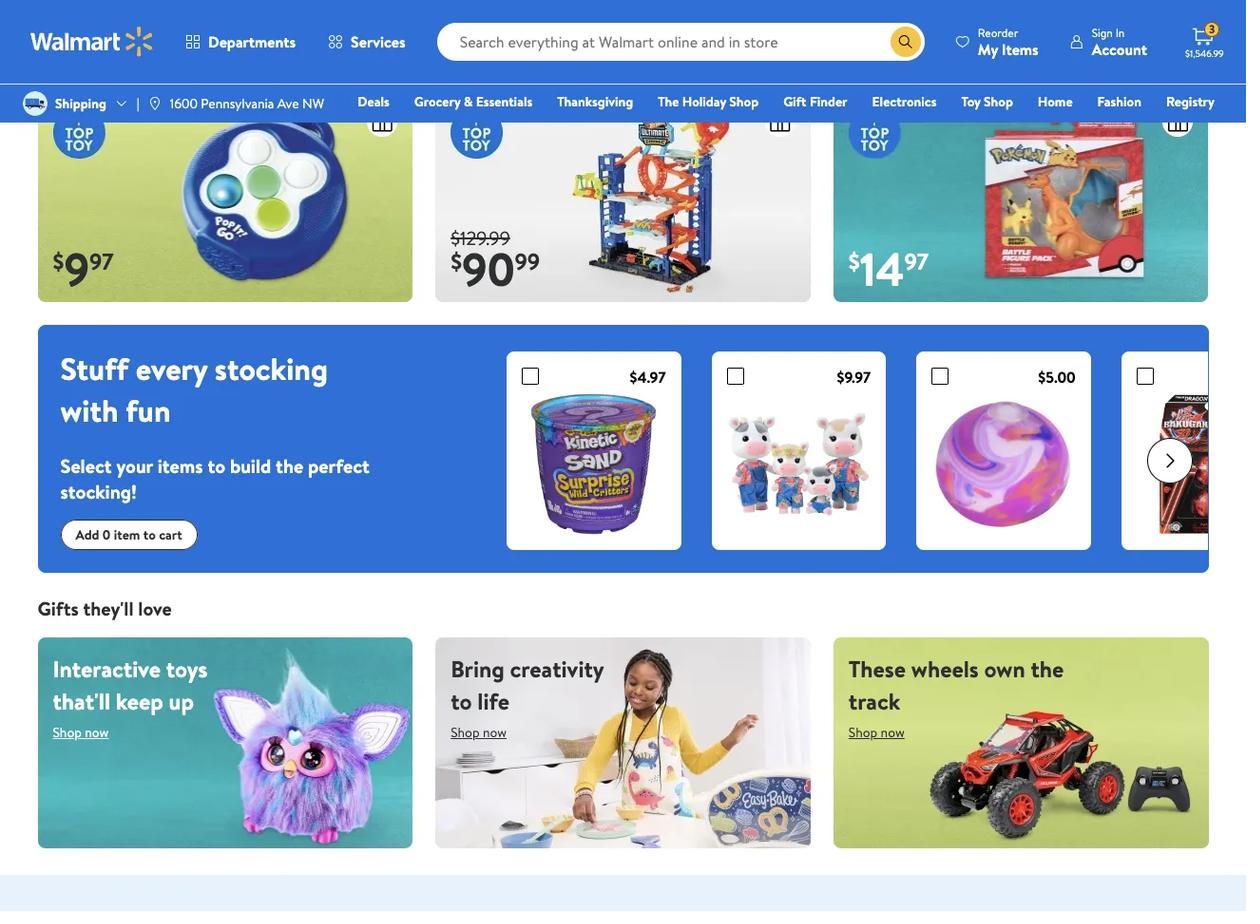 Task type: vqa. For each thing, say whether or not it's contained in the screenshot.
HI, KENDALL P ACCOUNT on the right of the page
no



Task type: locate. For each thing, give the bounding box(es) containing it.
build
[[230, 454, 271, 479]]

shop now button down these
[[849, 718, 905, 748]]

items
[[1002, 39, 1039, 59]]

to left build
[[208, 454, 225, 479]]

shop down that'll at the bottom
[[53, 724, 82, 743]]

my
[[978, 39, 999, 59]]

None checkbox
[[522, 368, 539, 385], [727, 368, 744, 385], [522, 368, 539, 385], [727, 368, 744, 385]]

shop inside these wheels own the track shop now
[[849, 724, 878, 743]]

2 horizontal spatial $
[[849, 245, 860, 278]]

the right own
[[1031, 653, 1064, 686]]

shop now button left keep
[[53, 718, 109, 748]]

to
[[208, 454, 225, 479], [143, 526, 156, 545], [451, 686, 472, 718]]

shop down life
[[451, 724, 480, 743]]

90
[[462, 238, 515, 302]]

2 shop now button from the left
[[451, 718, 507, 748]]

2 vertical spatial to
[[451, 686, 472, 718]]

now inside these wheels own the track shop now
[[881, 724, 905, 743]]

3 shop now button from the left
[[849, 718, 905, 748]]

to left 'cart' at bottom
[[143, 526, 156, 545]]

next slide of list image
[[1148, 438, 1194, 484]]

grocery & essentials link
[[406, 91, 541, 112]]

registry link
[[1158, 91, 1224, 112]]

toy shop
[[962, 92, 1014, 111]]

shop now button down bring
[[451, 718, 507, 748]]

shop down track
[[849, 724, 878, 743]]

stuff every stocking with fun
[[60, 348, 328, 432]]

3 $1,546.99
[[1186, 21, 1224, 60]]

items
[[158, 454, 203, 479]]

cart
[[159, 526, 182, 545]]

3 $ from the left
[[849, 245, 860, 278]]

home
[[1038, 92, 1073, 111]]

$ 9 97
[[53, 238, 114, 302]]

ave
[[277, 94, 299, 113]]

97 for 9
[[89, 245, 114, 278]]

1 horizontal spatial $
[[451, 245, 462, 278]]

$ inside $129.99 $ 90 99
[[451, 245, 462, 278]]

category interactive toys that'll keep up image
[[38, 638, 413, 849]]

shop
[[730, 92, 759, 111], [984, 92, 1014, 111], [53, 724, 82, 743], [451, 724, 480, 743], [849, 724, 878, 743]]

 image
[[23, 91, 48, 116]]

1600 pennsylvania ave nw
[[170, 94, 324, 113]]

the holiday shop
[[658, 92, 759, 111]]

thanksgiving
[[558, 92, 634, 111]]

add
[[76, 526, 99, 545]]

2 $ from the left
[[451, 245, 462, 278]]

to inside button
[[143, 526, 156, 545]]

thanksgiving link
[[549, 91, 642, 112]]

now down track
[[881, 724, 905, 743]]

grocery & essentials
[[414, 92, 533, 111]]

bring creativity to life shop now
[[451, 653, 604, 743]]

services
[[351, 31, 406, 52]]

reorder my items
[[978, 24, 1039, 59]]

shop right holiday
[[730, 92, 759, 111]]

$ inside $ 9 97
[[53, 245, 64, 278]]

0 horizontal spatial $
[[53, 245, 64, 278]]

bring
[[451, 653, 505, 686]]

these wheels own the track shop now
[[849, 653, 1064, 743]]

services button
[[312, 19, 422, 65]]

to left life
[[451, 686, 472, 718]]

toys
[[166, 653, 208, 686]]

departments button
[[169, 19, 312, 65]]

gift finder
[[784, 92, 848, 111]]

with
[[60, 390, 118, 432]]

0 vertical spatial the
[[276, 454, 303, 479]]

departments
[[208, 31, 296, 52]]

essentials
[[476, 92, 533, 111]]

0 vertical spatial to
[[208, 454, 225, 479]]

1 97 from the left
[[89, 245, 114, 278]]

shop now button for these wheels own the track
[[849, 718, 905, 748]]

0 horizontal spatial now
[[85, 724, 109, 743]]

1 now from the left
[[85, 724, 109, 743]]

0 horizontal spatial to
[[143, 526, 156, 545]]

&
[[464, 92, 473, 111]]

now down that'll at the bottom
[[85, 724, 109, 743]]

1 horizontal spatial the
[[1031, 653, 1064, 686]]

your
[[116, 454, 153, 479]]

1 vertical spatial the
[[1031, 653, 1064, 686]]

shop inside bring creativity to life shop now
[[451, 724, 480, 743]]

now inside bring creativity to life shop now
[[483, 724, 507, 743]]

shop inside the interactive toys that'll keep up shop now
[[53, 724, 82, 743]]

$ for 9
[[53, 245, 64, 278]]

item
[[114, 526, 140, 545]]

also
[[110, 50, 142, 75]]

97 inside $ 9 97
[[89, 245, 114, 278]]

hot wheels city ultimate garage playset with 2 die-cast cars, toy storage for 50+ cars image
[[436, 92, 811, 302]]

|
[[137, 94, 139, 113]]

interactive
[[53, 653, 161, 686]]

now down life
[[483, 724, 507, 743]]

2 horizontal spatial now
[[881, 724, 905, 743]]

1 horizontal spatial now
[[483, 724, 507, 743]]

electronics
[[873, 92, 937, 111]]

 image
[[147, 96, 162, 111]]

1 horizontal spatial to
[[208, 454, 225, 479]]

0
[[103, 526, 111, 545]]

2 horizontal spatial shop now button
[[849, 718, 905, 748]]

2 97 from the left
[[905, 245, 929, 278]]

$129.99
[[451, 225, 510, 251]]

fashion link
[[1089, 91, 1151, 112]]

perfect
[[308, 454, 370, 479]]

$ inside $ 14 97
[[849, 245, 860, 278]]

registry
[[1167, 92, 1215, 111]]

now inside the interactive toys that'll keep up shop now
[[85, 724, 109, 743]]

giggle zone 4.5" squeeze stress ball $5.00 image
[[932, 390, 1076, 535]]

2 horizontal spatial to
[[451, 686, 472, 718]]

account
[[1092, 39, 1148, 59]]

1 $ from the left
[[53, 245, 64, 278]]

shop right toy
[[984, 92, 1014, 111]]

the right build
[[276, 454, 303, 479]]

97 inside $ 14 97
[[905, 245, 929, 278]]

shop inside toy shop link
[[984, 92, 1014, 111]]

gifts
[[38, 596, 79, 622]]

2 now from the left
[[483, 724, 507, 743]]

to inside select your items to build the perfect stocking!
[[208, 454, 225, 479]]

stuff
[[60, 348, 129, 390]]

walmart+ link
[[1150, 118, 1224, 139]]

pennsylvania
[[201, 94, 274, 113]]

1 vertical spatial to
[[143, 526, 156, 545]]

None checkbox
[[932, 368, 949, 385], [1137, 368, 1154, 385], [932, 368, 949, 385], [1137, 368, 1154, 385]]

interactive toys that'll keep up shop now
[[53, 653, 208, 743]]

0 horizontal spatial shop now button
[[53, 718, 109, 748]]

1 horizontal spatial 97
[[905, 245, 929, 278]]

1 horizontal spatial shop now button
[[451, 718, 507, 748]]

0 horizontal spatial 97
[[89, 245, 114, 278]]

0 horizontal spatial the
[[276, 454, 303, 479]]

you may also like
[[38, 50, 176, 75]]

now
[[85, 724, 109, 743], [483, 724, 507, 743], [881, 724, 905, 743]]

1 shop now button from the left
[[53, 718, 109, 748]]

Walmart Site-Wide search field
[[437, 23, 925, 61]]

the
[[276, 454, 303, 479], [1031, 653, 1064, 686]]

select your items to build the perfect stocking!
[[60, 454, 370, 505]]

up
[[169, 686, 194, 718]]

these
[[849, 653, 906, 686]]

bakugan, 2-inch-tall collectible, customizable action figure, girl and boy toys $4.97 image
[[1137, 390, 1247, 535]]

walmart image
[[30, 27, 154, 57]]

3 now from the left
[[881, 724, 905, 743]]

toy
[[962, 92, 981, 111]]



Task type: describe. For each thing, give the bounding box(es) containing it.
stocking!
[[60, 479, 137, 505]]

gift finder link
[[775, 91, 856, 112]]

sign
[[1092, 24, 1113, 40]]

$5.00
[[1039, 367, 1076, 388]]

gift
[[784, 92, 807, 111]]

category bring creativity to life image
[[436, 638, 811, 849]]

select
[[60, 454, 112, 479]]

creativity
[[510, 653, 604, 686]]

stocking
[[215, 348, 328, 390]]

finder
[[810, 92, 848, 111]]

to inside bring creativity to life shop now
[[451, 686, 472, 718]]

now for interactive toys that'll keep up
[[85, 724, 109, 743]]

kinetic sand surprise wild critters play set with storage $4.97 image
[[522, 390, 666, 535]]

keep
[[116, 686, 163, 718]]

97 for 14
[[905, 245, 929, 278]]

$129.99 $ 90 99
[[451, 225, 540, 302]]

shipping
[[55, 94, 106, 113]]

nw
[[302, 94, 324, 113]]

may
[[72, 50, 106, 75]]

category these wheels own the track image
[[834, 638, 1209, 849]]

they'll
[[83, 596, 134, 622]]

$4.97
[[630, 367, 666, 388]]

in
[[1116, 24, 1125, 40]]

search icon image
[[898, 34, 914, 49]]

fun
[[126, 390, 171, 432]]

love
[[138, 596, 172, 622]]

life
[[478, 686, 510, 718]]

electronics link
[[864, 91, 946, 112]]

$ for 14
[[849, 245, 860, 278]]

sign in account
[[1092, 24, 1148, 59]]

to for cart
[[143, 526, 156, 545]]

14
[[860, 238, 905, 302]]

that'll
[[53, 686, 110, 718]]

you
[[38, 50, 67, 75]]

$ 14 97
[[849, 238, 929, 302]]

the inside these wheels own the track shop now
[[1031, 653, 1064, 686]]

shop now button for interactive toys that'll keep up
[[53, 718, 109, 748]]

1600
[[170, 94, 198, 113]]

3
[[1210, 21, 1216, 37]]

deals link
[[349, 91, 398, 112]]

debit
[[1101, 119, 1134, 138]]

track
[[849, 686, 901, 718]]

holiday
[[683, 92, 727, 111]]

fashion
[[1098, 92, 1142, 111]]

$9.97
[[837, 367, 871, 388]]

the
[[658, 92, 679, 111]]

gifts they'll love
[[38, 596, 172, 622]]

reorder
[[978, 24, 1019, 40]]

grocery
[[414, 92, 461, 111]]

now for these wheels own the track
[[881, 724, 905, 743]]

toy shop link
[[953, 91, 1022, 112]]

Search search field
[[437, 23, 925, 61]]

shop now button for bring creativity to life
[[451, 718, 507, 748]]

$1,546.99
[[1186, 47, 1224, 60]]

one debit link
[[1061, 118, 1142, 139]]

add 0 item to cart
[[76, 526, 182, 545]]

deals
[[358, 92, 390, 111]]

like
[[147, 50, 176, 75]]

honey bee acres the cloverberrys cow family, 4 miniature doll figures, ages 3 and up $9.97 image
[[727, 390, 871, 535]]

pop it! go bubble popping sensory game by buffalo games image
[[38, 92, 413, 302]]

shop inside the holiday shop link
[[730, 92, 759, 111]]

every
[[136, 348, 207, 390]]

own
[[985, 653, 1026, 686]]

walmart+
[[1159, 119, 1215, 138]]

99
[[515, 245, 540, 278]]

registry one debit
[[1070, 92, 1215, 138]]

home link
[[1030, 91, 1082, 112]]

pokemon battle figure 2 pack - features 4.5-inch charizard and 2-inch pikachu battle figures image
[[834, 92, 1209, 302]]

to for build
[[208, 454, 225, 479]]

add 0 item to cart button
[[60, 520, 197, 551]]

9
[[64, 238, 89, 302]]

the inside select your items to build the perfect stocking!
[[276, 454, 303, 479]]

one
[[1070, 119, 1098, 138]]



